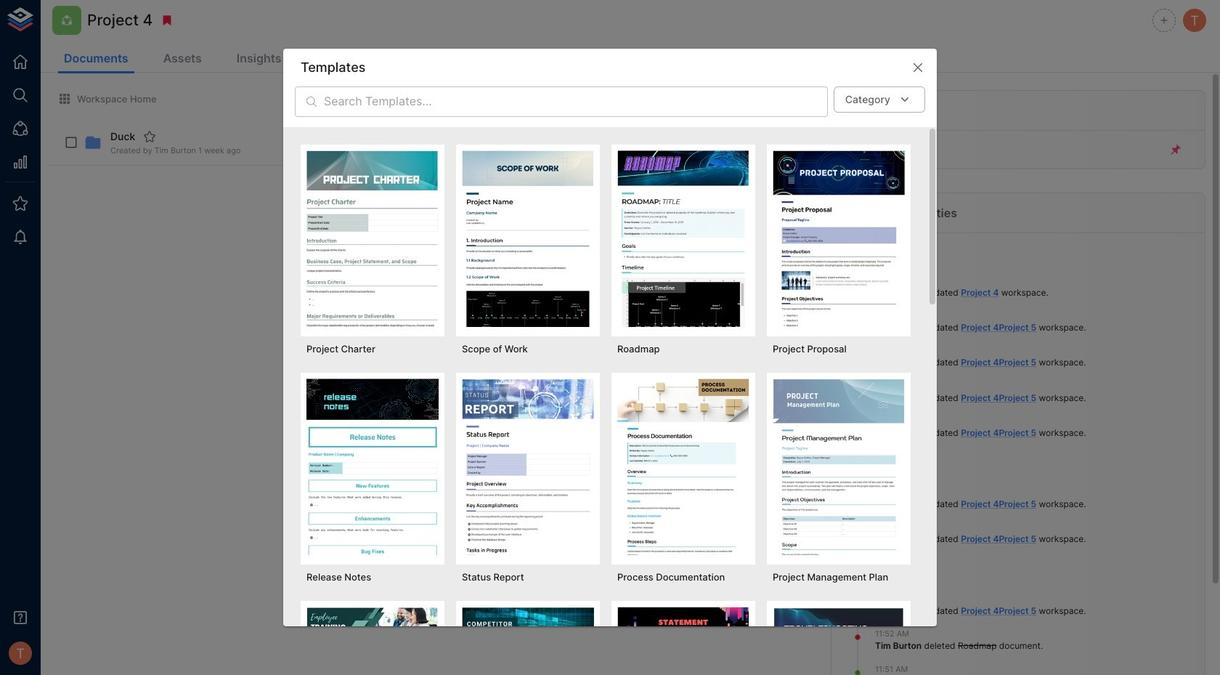 Task type: vqa. For each thing, say whether or not it's contained in the screenshot.
PROJECT
no



Task type: locate. For each thing, give the bounding box(es) containing it.
release notes image
[[307, 379, 439, 555]]

remove bookmark image
[[161, 14, 174, 27]]

employee training manual image
[[307, 607, 439, 675]]

scope of work image
[[462, 150, 594, 327]]

status report image
[[462, 379, 594, 555]]

statement of work image
[[618, 607, 750, 675]]

dialog
[[283, 49, 938, 675]]

project charter image
[[307, 150, 439, 327]]

unpin image
[[1170, 143, 1183, 156]]

project proposal image
[[773, 150, 906, 327]]



Task type: describe. For each thing, give the bounding box(es) containing it.
competitor research report image
[[462, 607, 594, 675]]

process documentation image
[[618, 379, 750, 555]]

project management plan image
[[773, 379, 906, 555]]

favorite image
[[143, 130, 156, 143]]

Search Templates... text field
[[324, 86, 828, 117]]

roadmap image
[[618, 150, 750, 327]]

troubleshooting guide image
[[773, 607, 906, 675]]



